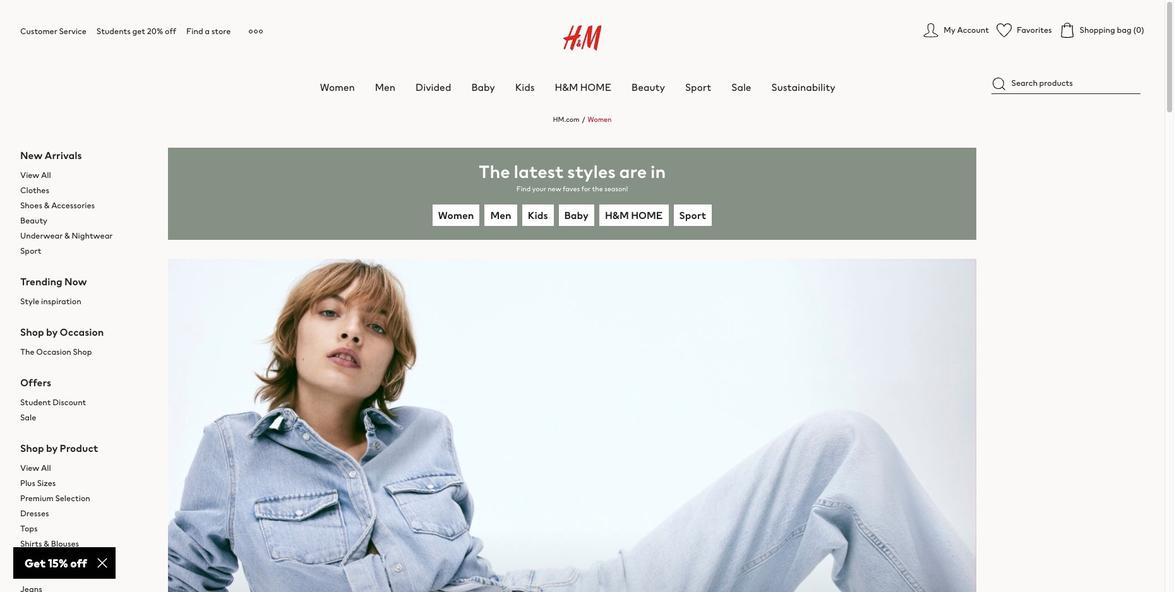 Task type: vqa. For each thing, say whether or not it's contained in the screenshot.
Search products search box
yes



Task type: describe. For each thing, give the bounding box(es) containing it.
Search products search field
[[991, 73, 1140, 94]]



Task type: locate. For each thing, give the bounding box(es) containing it.
main content
[[0, 104, 1165, 592]]

header.primary.navigation element
[[20, 10, 1174, 94]]



